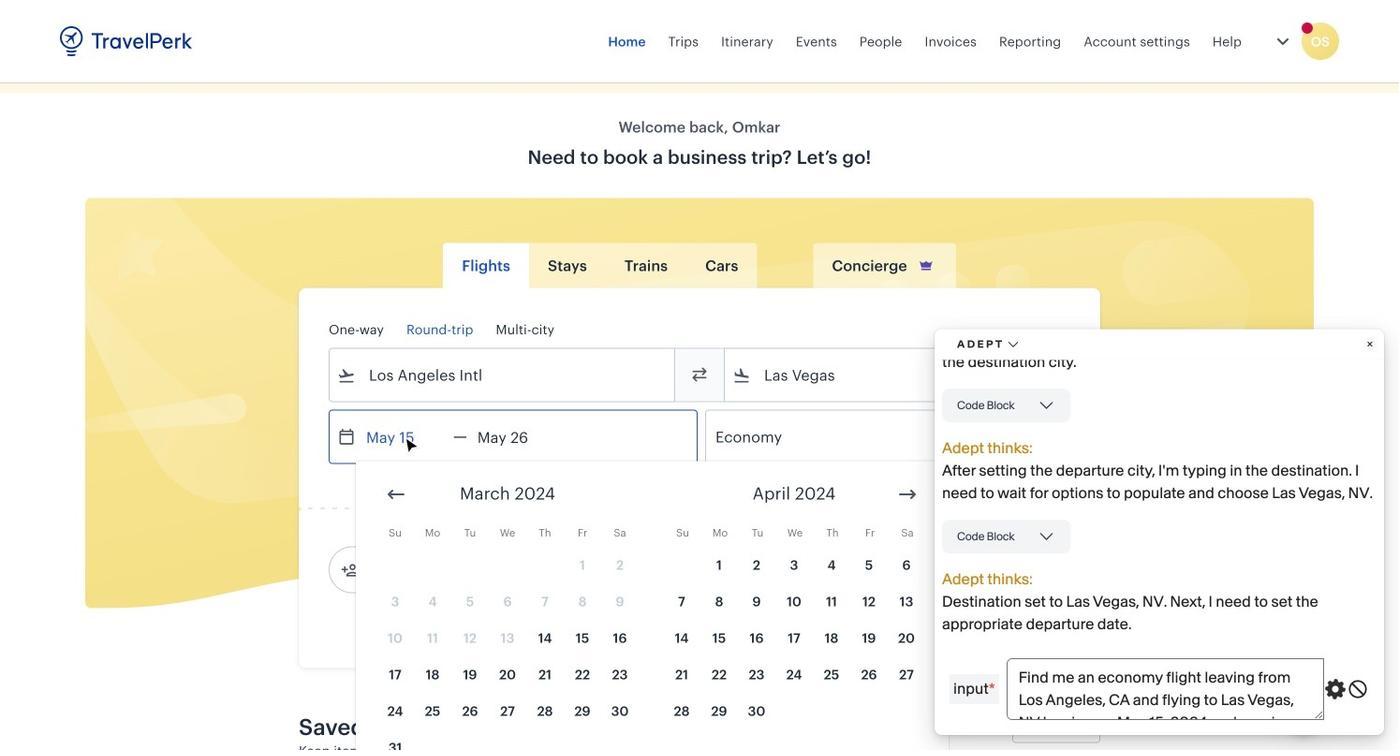 Task type: locate. For each thing, give the bounding box(es) containing it.
Depart text field
[[356, 411, 453, 463]]



Task type: describe. For each thing, give the bounding box(es) containing it.
From search field
[[356, 360, 650, 390]]

move backward to switch to the previous month. image
[[385, 483, 408, 506]]

Return text field
[[467, 411, 565, 463]]

calendar application
[[356, 461, 1400, 750]]

To search field
[[751, 360, 1045, 390]]

move forward to switch to the next month. image
[[897, 483, 919, 506]]



Task type: vqa. For each thing, say whether or not it's contained in the screenshot.
the Return field
no



